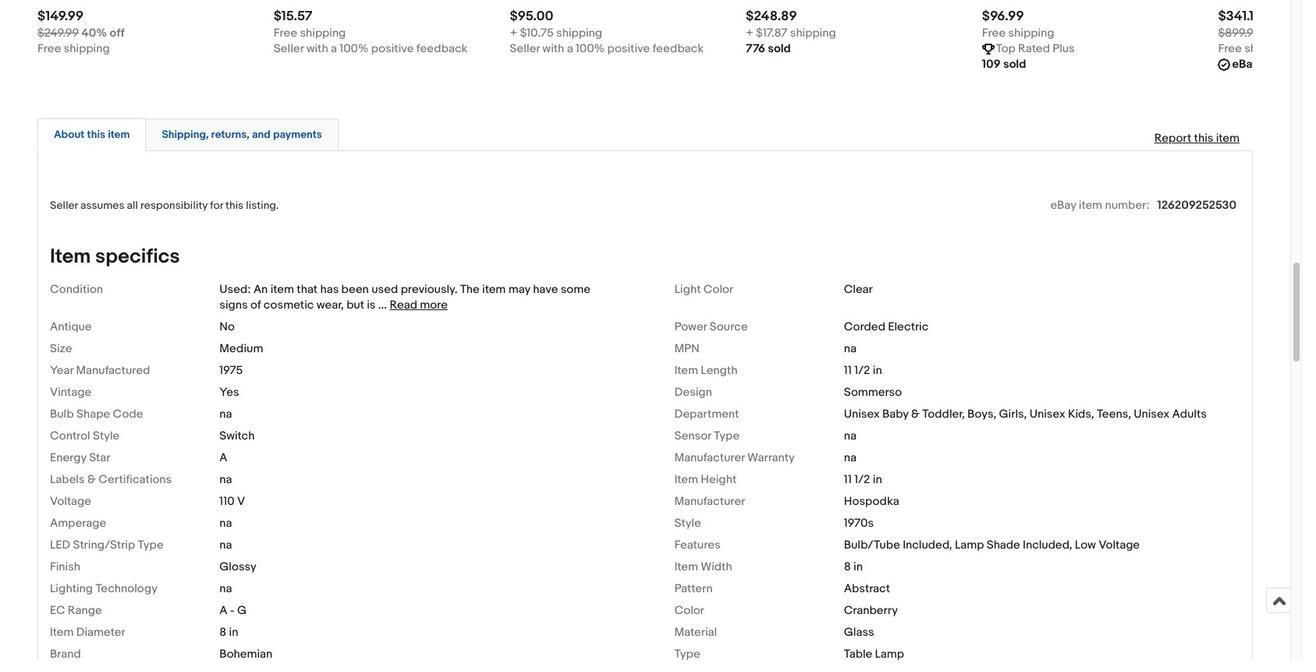 Task type: describe. For each thing, give the bounding box(es) containing it.
free for $15.57
[[274, 25, 297, 40]]

led string/strip type
[[50, 538, 164, 553]]

feedback inside '$15.57 free shipping seller with a 100% positive feedback'
[[417, 41, 468, 56]]

manufactured
[[76, 363, 150, 378]]

material
[[675, 625, 717, 640]]

g
[[237, 604, 247, 618]]

item for item specifics
[[50, 245, 91, 269]]

$96.99 text field
[[982, 8, 1024, 24]]

na for sensor type
[[844, 429, 857, 444]]

na for led string/strip type
[[219, 538, 232, 553]]

technology
[[96, 582, 158, 597]]

specifics
[[95, 245, 180, 269]]

0 horizontal spatial free shipping text field
[[37, 41, 110, 57]]

shipping inside '$15.57 free shipping seller with a 100% positive feedback'
[[300, 25, 346, 40]]

109
[[982, 57, 1001, 71]]

certifications
[[98, 473, 172, 487]]

toddler,
[[922, 407, 965, 422]]

Top Rated Plus text field
[[996, 41, 1075, 57]]

corded
[[844, 320, 885, 334]]

labels & certifications
[[50, 473, 172, 487]]

8 in for item diameter
[[219, 625, 238, 640]]

all
[[127, 199, 138, 212]]

source
[[710, 320, 748, 334]]

has
[[320, 282, 339, 297]]

item specifics
[[50, 245, 180, 269]]

sommerso
[[844, 385, 902, 400]]

0 horizontal spatial free shipping text field
[[274, 25, 346, 41]]

led
[[50, 538, 70, 553]]

1/2 for length
[[854, 363, 870, 378]]

year manufactured
[[50, 363, 150, 378]]

109 sold
[[982, 57, 1026, 71]]

about this item button
[[54, 127, 130, 142]]

in up sommerso
[[873, 363, 882, 378]]

energy
[[50, 451, 86, 466]]

$899.99
[[1218, 25, 1260, 40]]

that
[[297, 282, 318, 297]]

item width
[[675, 560, 732, 575]]

a inside $95.00 + $10.75 shipping seller with a 100% positive feedback
[[567, 41, 573, 56]]

payments
[[273, 128, 322, 141]]

tab list containing about this item
[[37, 115, 1253, 151]]

have
[[533, 282, 558, 297]]

of
[[250, 298, 261, 313]]

11 for length
[[844, 363, 852, 378]]

110 v
[[219, 494, 245, 509]]

design
[[675, 385, 712, 400]]

$341.16
[[1218, 8, 1262, 24]]

sold inside the $248.89 + $17.87 shipping 776 sold
[[768, 41, 791, 56]]

$248.89
[[746, 8, 797, 24]]

warranty
[[748, 451, 795, 466]]

height
[[701, 473, 737, 487]]

code
[[113, 407, 143, 422]]

condition
[[50, 282, 103, 297]]

ec range
[[50, 604, 102, 618]]

shipping,
[[162, 128, 209, 141]]

126209252530
[[1158, 198, 1237, 213]]

light
[[675, 282, 701, 297]]

shipping inside $149.99 $249.99 40% off free shipping
[[64, 41, 110, 56]]

$149.99
[[37, 8, 84, 24]]

$248.89 + $17.87 shipping 776 sold
[[746, 8, 836, 56]]

glass
[[844, 625, 874, 640]]

0 horizontal spatial seller
[[50, 199, 78, 212]]

eBay Refurbis text field
[[1232, 57, 1302, 72]]

rated
[[1018, 41, 1050, 56]]

width
[[701, 560, 732, 575]]

kids,
[[1068, 407, 1094, 422]]

used:
[[219, 282, 251, 297]]

shipping inside the $248.89 + $17.87 shipping 776 sold
[[790, 25, 836, 40]]

0 vertical spatial voltage
[[50, 494, 91, 509]]

some
[[561, 282, 591, 297]]

a inside '$15.57 free shipping seller with a 100% positive feedback'
[[331, 41, 337, 56]]

na for lighting technology
[[219, 582, 232, 597]]

positive inside $95.00 + $10.75 shipping seller with a 100% positive feedback
[[607, 41, 650, 56]]

switch
[[219, 429, 255, 444]]

item for report this item
[[1216, 131, 1240, 146]]

776
[[746, 41, 765, 56]]

8 for diameter
[[219, 625, 226, 640]]

mpn
[[675, 341, 700, 356]]

returns,
[[211, 128, 250, 141]]

top
[[996, 41, 1016, 56]]

item diameter
[[50, 625, 125, 640]]

report this item link
[[1147, 123, 1248, 153]]

assumes
[[80, 199, 124, 212]]

feedback inside $95.00 + $10.75 shipping seller with a 100% positive feedback
[[653, 41, 704, 56]]

in down a - g
[[229, 625, 238, 640]]

$95.00
[[510, 8, 553, 24]]

this for report
[[1194, 131, 1214, 146]]

top rated plus
[[996, 41, 1075, 56]]

string/strip
[[73, 538, 135, 553]]

positive inside '$15.57 free shipping seller with a 100% positive feedback'
[[371, 41, 414, 56]]

cranberry
[[844, 604, 898, 618]]

been
[[341, 282, 369, 297]]

11 1/2 in for item length
[[844, 363, 882, 378]]

corded electric
[[844, 320, 929, 334]]

shipping, returns, and payments button
[[162, 127, 322, 142]]

lighting technology
[[50, 582, 158, 597]]

previously.
[[401, 282, 458, 297]]

item length
[[675, 363, 738, 378]]

is
[[367, 298, 376, 313]]

+ for $95.00
[[510, 25, 517, 40]]

item for item diameter
[[50, 625, 74, 640]]

control
[[50, 429, 90, 444]]

100% inside '$15.57 free shipping seller with a 100% positive feedback'
[[340, 41, 369, 56]]

ebay item number: 126209252530
[[1051, 198, 1237, 213]]

boys,
[[968, 407, 997, 422]]

about
[[54, 128, 85, 141]]

na for amperage
[[219, 516, 232, 531]]

refurbis
[[1261, 57, 1302, 71]]

previous price $249.99 40% off text field
[[37, 25, 125, 41]]

abstract
[[844, 582, 890, 597]]

$249.99
[[37, 25, 79, 40]]

ebay for ebay item number: 126209252530
[[1051, 198, 1076, 213]]

0 horizontal spatial type
[[138, 538, 164, 553]]

$341.16 text field
[[1218, 8, 1262, 24]]

1 unisex from the left
[[844, 407, 880, 422]]

seller with a 100% positive feedback text field for $95.00
[[510, 41, 704, 57]]

11 for height
[[844, 473, 852, 487]]

off
[[110, 25, 125, 40]]

8 for width
[[844, 560, 851, 575]]

bulb/tube
[[844, 538, 900, 553]]

free for $899.99
[[1218, 41, 1242, 56]]

item for item width
[[675, 560, 698, 575]]



Task type: locate. For each thing, give the bounding box(es) containing it.
item down mpn
[[675, 363, 698, 378]]

free shipping text field down $96.99 text box
[[982, 25, 1054, 41]]

this inside button
[[87, 128, 105, 141]]

item right report
[[1216, 131, 1240, 146]]

this right about
[[87, 128, 105, 141]]

manufacturer down item height
[[675, 494, 745, 509]]

with inside '$15.57 free shipping seller with a 100% positive feedback'
[[306, 41, 328, 56]]

8 in
[[844, 560, 863, 575], [219, 625, 238, 640]]

110
[[219, 494, 235, 509]]

a
[[219, 451, 227, 466], [219, 604, 227, 618]]

1 horizontal spatial this
[[226, 199, 244, 212]]

na
[[844, 341, 857, 356], [219, 407, 232, 422], [844, 429, 857, 444], [844, 451, 857, 466], [219, 473, 232, 487], [219, 516, 232, 531], [219, 538, 232, 553], [219, 582, 232, 597]]

1 horizontal spatial ebay
[[1232, 57, 1258, 71]]

1 100% from the left
[[340, 41, 369, 56]]

item for used: an item that has been used previously. the item may have some signs of cosmetic wear, but is ...
[[271, 282, 294, 297]]

1975
[[219, 363, 243, 378]]

1 horizontal spatial a
[[567, 41, 573, 56]]

1 included, from the left
[[903, 538, 952, 553]]

type right the string/strip
[[138, 538, 164, 553]]

0 horizontal spatial voltage
[[50, 494, 91, 509]]

1 with from the left
[[306, 41, 328, 56]]

seller down '$15.57' text box
[[274, 41, 304, 56]]

shipping right $10.75
[[556, 25, 602, 40]]

2 1/2 from the top
[[854, 473, 870, 487]]

2 unisex from the left
[[1030, 407, 1066, 422]]

2 seller with a 100% positive feedback text field from the left
[[510, 41, 704, 57]]

0 vertical spatial a
[[219, 451, 227, 466]]

seller with a 100% positive feedback text field for $15.57
[[274, 41, 468, 57]]

item right the
[[482, 282, 506, 297]]

na up 'hospodka'
[[844, 451, 857, 466]]

1 vertical spatial sold
[[1003, 57, 1026, 71]]

na down corded
[[844, 341, 857, 356]]

$96.99 free shipping
[[982, 8, 1054, 40]]

0 vertical spatial type
[[714, 429, 740, 444]]

cosmetic
[[264, 298, 314, 313]]

1 horizontal spatial included,
[[1023, 538, 1072, 553]]

0 vertical spatial 8 in
[[844, 560, 863, 575]]

1 vertical spatial 8
[[219, 625, 226, 640]]

size
[[50, 341, 72, 356]]

1 vertical spatial ebay
[[1051, 198, 1076, 213]]

Free shipping text field
[[274, 25, 346, 41], [1218, 41, 1291, 57]]

type up manufacturer warranty
[[714, 429, 740, 444]]

item left number:
[[1079, 198, 1103, 213]]

previous price $899.99 62% off text field
[[1218, 25, 1302, 41]]

seller inside $95.00 + $10.75 shipping seller with a 100% positive feedback
[[510, 41, 540, 56]]

1 horizontal spatial unisex
[[1030, 407, 1066, 422]]

ebay left number:
[[1051, 198, 1076, 213]]

8 down a - g
[[219, 625, 226, 640]]

labels
[[50, 473, 85, 487]]

item left height
[[675, 473, 698, 487]]

department
[[675, 407, 739, 422]]

1 vertical spatial a
[[219, 604, 227, 618]]

11 1/2 in up 'hospodka'
[[844, 473, 882, 487]]

shipping inside the $96.99 free shipping
[[1008, 25, 1054, 40]]

color right the light
[[704, 282, 733, 297]]

included, left 'lamp'
[[903, 538, 952, 553]]

shipping, returns, and payments
[[162, 128, 322, 141]]

a
[[331, 41, 337, 56], [567, 41, 573, 56]]

2 positive from the left
[[607, 41, 650, 56]]

1 vertical spatial 1/2
[[854, 473, 870, 487]]

1 vertical spatial style
[[675, 516, 701, 531]]

1 a from the left
[[331, 41, 337, 56]]

item inside button
[[108, 128, 130, 141]]

control style
[[50, 429, 120, 444]]

$95.00 + $10.75 shipping seller with a 100% positive feedback
[[510, 8, 704, 56]]

electric
[[888, 320, 929, 334]]

unisex baby & toddler, boys, girls, unisex kids, teens, unisex adults
[[844, 407, 1207, 422]]

read more button
[[390, 298, 448, 313]]

0 horizontal spatial style
[[93, 429, 120, 444]]

8 in for item width
[[844, 560, 863, 575]]

1 vertical spatial voltage
[[1099, 538, 1140, 553]]

item up pattern
[[675, 560, 698, 575]]

0 horizontal spatial this
[[87, 128, 105, 141]]

color down pattern
[[675, 604, 704, 618]]

item up condition
[[50, 245, 91, 269]]

free inside $149.99 $249.99 40% off free shipping
[[37, 41, 61, 56]]

free shipping text field down $899.99
[[1218, 41, 1291, 57]]

2 a from the left
[[567, 41, 573, 56]]

shipping up ebay refurbis
[[1245, 41, 1291, 56]]

2 with from the left
[[543, 41, 564, 56]]

& right baby
[[911, 407, 920, 422]]

1 vertical spatial 8 in
[[219, 625, 238, 640]]

used: an item that has been used previously. the item may have some signs of cosmetic wear, but is ...
[[219, 282, 591, 313]]

included, left low
[[1023, 538, 1072, 553]]

1 11 1/2 in from the top
[[844, 363, 882, 378]]

manufacturer down the sensor type
[[675, 451, 745, 466]]

teens,
[[1097, 407, 1131, 422]]

free down $96.99 text box
[[982, 25, 1006, 40]]

ebay refurbis
[[1232, 57, 1302, 71]]

1 manufacturer from the top
[[675, 451, 745, 466]]

1 horizontal spatial positive
[[607, 41, 650, 56]]

in up 'hospodka'
[[873, 473, 882, 487]]

this for about
[[87, 128, 105, 141]]

shipping down '$15.57' text box
[[300, 25, 346, 40]]

0 horizontal spatial positive
[[371, 41, 414, 56]]

voltage down labels
[[50, 494, 91, 509]]

1 horizontal spatial feedback
[[653, 41, 704, 56]]

2 horizontal spatial seller
[[510, 41, 540, 56]]

0 vertical spatial &
[[911, 407, 920, 422]]

$15.57 free shipping seller with a 100% positive feedback
[[274, 8, 468, 56]]

1 horizontal spatial free shipping text field
[[982, 25, 1054, 41]]

1 a from the top
[[219, 451, 227, 466]]

more
[[420, 298, 448, 313]]

the
[[460, 282, 480, 297]]

shipping inside $95.00 + $10.75 shipping seller with a 100% positive feedback
[[556, 25, 602, 40]]

na up glossy
[[219, 538, 232, 553]]

a left - on the left of page
[[219, 604, 227, 618]]

this right for
[[226, 199, 244, 212]]

seller left assumes
[[50, 199, 78, 212]]

+ inside the $248.89 + $17.87 shipping 776 sold
[[746, 25, 754, 40]]

8 in up the abstract
[[844, 560, 863, 575]]

manufacturer warranty
[[675, 451, 795, 466]]

1 vertical spatial type
[[138, 538, 164, 553]]

ebay inside text box
[[1232, 57, 1258, 71]]

+ inside $95.00 + $10.75 shipping seller with a 100% positive feedback
[[510, 25, 517, 40]]

shipping inside $899.99 free shipping
[[1245, 41, 1291, 56]]

bulb shape code
[[50, 407, 143, 422]]

yes
[[219, 385, 239, 400]]

1 horizontal spatial voltage
[[1099, 538, 1140, 553]]

2 feedback from the left
[[653, 41, 704, 56]]

manufacturer for manufacturer
[[675, 494, 745, 509]]

free inside the $96.99 free shipping
[[982, 25, 1006, 40]]

+ up 776
[[746, 25, 754, 40]]

40%
[[81, 25, 107, 40]]

1 horizontal spatial style
[[675, 516, 701, 531]]

unisex left kids,
[[1030, 407, 1066, 422]]

power source
[[675, 320, 748, 334]]

0 horizontal spatial 8 in
[[219, 625, 238, 640]]

2 11 from the top
[[844, 473, 852, 487]]

type
[[714, 429, 740, 444], [138, 538, 164, 553]]

11 up sommerso
[[844, 363, 852, 378]]

unisex down sommerso
[[844, 407, 880, 422]]

lighting
[[50, 582, 93, 597]]

ebay
[[1232, 57, 1258, 71], [1051, 198, 1076, 213]]

sold inside 'text field'
[[1003, 57, 1026, 71]]

2 included, from the left
[[1023, 538, 1072, 553]]

a for a - g
[[219, 604, 227, 618]]

sensor type
[[675, 429, 740, 444]]

1 horizontal spatial +
[[746, 25, 754, 40]]

1 vertical spatial 11
[[844, 473, 852, 487]]

glossy
[[219, 560, 256, 575]]

na for bulb shape code
[[219, 407, 232, 422]]

Seller with a 100% positive feedback text field
[[274, 41, 468, 57], [510, 41, 704, 57]]

unisex right the 'teens,'
[[1134, 407, 1170, 422]]

11 1/2 in
[[844, 363, 882, 378], [844, 473, 882, 487]]

$149.99 $249.99 40% off free shipping
[[37, 8, 125, 56]]

in up the abstract
[[854, 560, 863, 575]]

read
[[390, 298, 417, 313]]

a - g
[[219, 604, 247, 618]]

0 horizontal spatial a
[[331, 41, 337, 56]]

clear
[[844, 282, 873, 297]]

$17.87
[[756, 25, 788, 40]]

vintage
[[50, 385, 91, 400]]

...
[[378, 298, 387, 313]]

109 sold text field
[[982, 57, 1026, 72]]

0 vertical spatial manufacturer
[[675, 451, 745, 466]]

seller down $10.75
[[510, 41, 540, 56]]

seller inside '$15.57 free shipping seller with a 100% positive feedback'
[[274, 41, 304, 56]]

0 vertical spatial style
[[93, 429, 120, 444]]

unisex
[[844, 407, 880, 422], [1030, 407, 1066, 422], [1134, 407, 1170, 422]]

2 100% from the left
[[576, 41, 605, 56]]

0 horizontal spatial included,
[[903, 538, 952, 553]]

tab list
[[37, 115, 1253, 151]]

776 sold text field
[[746, 41, 791, 57]]

0 horizontal spatial +
[[510, 25, 517, 40]]

+ $10.75 shipping text field
[[510, 25, 602, 41]]

0 horizontal spatial sold
[[768, 41, 791, 56]]

length
[[701, 363, 738, 378]]

ebay down $899.99 free shipping
[[1232, 57, 1258, 71]]

na for mpn
[[844, 341, 857, 356]]

shipping down the 40%
[[64, 41, 110, 56]]

1/2 up sommerso
[[854, 363, 870, 378]]

item down ec
[[50, 625, 74, 640]]

manufacturer for manufacturer warranty
[[675, 451, 745, 466]]

na up 110
[[219, 473, 232, 487]]

item for about this item
[[108, 128, 130, 141]]

None text field
[[1218, 0, 1302, 2]]

& down star
[[87, 473, 96, 487]]

this right report
[[1194, 131, 1214, 146]]

$248.89 text field
[[746, 8, 797, 24]]

na for labels & certifications
[[219, 473, 232, 487]]

0 horizontal spatial &
[[87, 473, 96, 487]]

shipping up rated
[[1008, 25, 1054, 40]]

power
[[675, 320, 707, 334]]

1 horizontal spatial sold
[[1003, 57, 1026, 71]]

Free shipping text field
[[982, 25, 1054, 41], [37, 41, 110, 57]]

1 horizontal spatial 8
[[844, 560, 851, 575]]

free inside '$15.57 free shipping seller with a 100% positive feedback'
[[274, 25, 297, 40]]

1 horizontal spatial seller
[[274, 41, 304, 56]]

style up "features"
[[675, 516, 701, 531]]

1970s
[[844, 516, 874, 531]]

1 horizontal spatial seller with a 100% positive feedback text field
[[510, 41, 704, 57]]

pattern
[[675, 582, 713, 597]]

$95.00 text field
[[510, 8, 553, 24]]

sensor
[[675, 429, 711, 444]]

free
[[274, 25, 297, 40], [982, 25, 1006, 40], [37, 41, 61, 56], [1218, 41, 1242, 56]]

na down 110
[[219, 516, 232, 531]]

features
[[675, 538, 721, 553]]

1 1/2 from the top
[[854, 363, 870, 378]]

2 a from the top
[[219, 604, 227, 618]]

1 horizontal spatial 100%
[[576, 41, 605, 56]]

but
[[347, 298, 364, 313]]

ebay for ebay refurbis
[[1232, 57, 1258, 71]]

light color
[[675, 282, 733, 297]]

1 horizontal spatial &
[[911, 407, 920, 422]]

with inside $95.00 + $10.75 shipping seller with a 100% positive feedback
[[543, 41, 564, 56]]

3 unisex from the left
[[1134, 407, 1170, 422]]

with
[[306, 41, 328, 56], [543, 41, 564, 56]]

voltage right low
[[1099, 538, 1140, 553]]

diameter
[[76, 625, 125, 640]]

-
[[230, 604, 235, 618]]

$15.57
[[274, 8, 312, 24]]

1 horizontal spatial type
[[714, 429, 740, 444]]

0 vertical spatial sold
[[768, 41, 791, 56]]

sold down top
[[1003, 57, 1026, 71]]

star
[[89, 451, 110, 466]]

free shipping text field down the $249.99
[[37, 41, 110, 57]]

8 in down - on the left of page
[[219, 625, 238, 640]]

signs
[[219, 298, 248, 313]]

2 11 1/2 in from the top
[[844, 473, 882, 487]]

1 horizontal spatial free shipping text field
[[1218, 41, 1291, 57]]

a down switch
[[219, 451, 227, 466]]

free shipping text field down '$15.57' text box
[[274, 25, 346, 41]]

style up star
[[93, 429, 120, 444]]

1 vertical spatial &
[[87, 473, 96, 487]]

shade
[[987, 538, 1020, 553]]

2 manufacturer from the top
[[675, 494, 745, 509]]

0 horizontal spatial with
[[306, 41, 328, 56]]

with down $10.75
[[543, 41, 564, 56]]

1/2 for height
[[854, 473, 870, 487]]

number:
[[1105, 198, 1150, 213]]

listing.
[[246, 199, 279, 212]]

11 1/2 in for item height
[[844, 473, 882, 487]]

free down $899.99
[[1218, 41, 1242, 56]]

1 horizontal spatial 8 in
[[844, 560, 863, 575]]

a for a
[[219, 451, 227, 466]]

amperage
[[50, 516, 106, 531]]

item for item length
[[675, 363, 698, 378]]

1 + from the left
[[510, 25, 517, 40]]

+ left $10.75
[[510, 25, 517, 40]]

item
[[108, 128, 130, 141], [1216, 131, 1240, 146], [1079, 198, 1103, 213], [271, 282, 294, 297], [482, 282, 506, 297]]

item for item height
[[675, 473, 698, 487]]

0 vertical spatial 8
[[844, 560, 851, 575]]

1 vertical spatial color
[[675, 604, 704, 618]]

0 horizontal spatial seller with a 100% positive feedback text field
[[274, 41, 468, 57]]

free down '$15.57' text box
[[274, 25, 297, 40]]

100% inside $95.00 + $10.75 shipping seller with a 100% positive feedback
[[576, 41, 605, 56]]

0 vertical spatial 11
[[844, 363, 852, 378]]

2 horizontal spatial unisex
[[1134, 407, 1170, 422]]

with down '$15.57' text box
[[306, 41, 328, 56]]

2 + from the left
[[746, 25, 754, 40]]

baby
[[883, 407, 909, 422]]

1 feedback from the left
[[417, 41, 468, 56]]

$149.99 text field
[[37, 8, 84, 24]]

bulb/tube included, lamp shade included, low voltage
[[844, 538, 1140, 553]]

low
[[1075, 538, 1096, 553]]

na up - on the left of page
[[219, 582, 232, 597]]

for
[[210, 199, 223, 212]]

+ for $248.89
[[746, 25, 754, 40]]

0 horizontal spatial 100%
[[340, 41, 369, 56]]

+ $17.87 shipping text field
[[746, 25, 836, 41]]

item up cosmetic
[[271, 282, 294, 297]]

1 seller with a 100% positive feedback text field from the left
[[274, 41, 468, 57]]

0 horizontal spatial feedback
[[417, 41, 468, 56]]

$15.57 text field
[[274, 8, 312, 24]]

1 positive from the left
[[371, 41, 414, 56]]

free inside $899.99 free shipping
[[1218, 41, 1242, 56]]

$96.99
[[982, 8, 1024, 24]]

0 vertical spatial 11 1/2 in
[[844, 363, 882, 378]]

0 vertical spatial 1/2
[[854, 363, 870, 378]]

sold
[[768, 41, 791, 56], [1003, 57, 1026, 71]]

girls,
[[999, 407, 1027, 422]]

1/2 up 'hospodka'
[[854, 473, 870, 487]]

free for $96.99
[[982, 25, 1006, 40]]

1 horizontal spatial with
[[543, 41, 564, 56]]

seller
[[274, 41, 304, 56], [510, 41, 540, 56], [50, 199, 78, 212]]

1 vertical spatial 11 1/2 in
[[844, 473, 882, 487]]

0 vertical spatial color
[[704, 282, 733, 297]]

read more
[[390, 298, 448, 313]]

1 11 from the top
[[844, 363, 852, 378]]

item right about
[[108, 128, 130, 141]]

0 horizontal spatial unisex
[[844, 407, 880, 422]]

na for manufacturer warranty
[[844, 451, 857, 466]]

free down the $249.99
[[37, 41, 61, 56]]

medium
[[219, 341, 263, 356]]

shipping right $17.87
[[790, 25, 836, 40]]

11 up 'hospodka'
[[844, 473, 852, 487]]

1 vertical spatial manufacturer
[[675, 494, 745, 509]]

v
[[237, 494, 245, 509]]

0 horizontal spatial ebay
[[1051, 198, 1076, 213]]

11 1/2 in up sommerso
[[844, 363, 882, 378]]

na down sommerso
[[844, 429, 857, 444]]

na down yes
[[219, 407, 232, 422]]

0 horizontal spatial 8
[[219, 625, 226, 640]]

used
[[372, 282, 398, 297]]

0 vertical spatial ebay
[[1232, 57, 1258, 71]]

2 horizontal spatial this
[[1194, 131, 1214, 146]]

sold down $17.87
[[768, 41, 791, 56]]

8 up the abstract
[[844, 560, 851, 575]]



Task type: vqa. For each thing, say whether or not it's contained in the screenshot.
Refurbished
no



